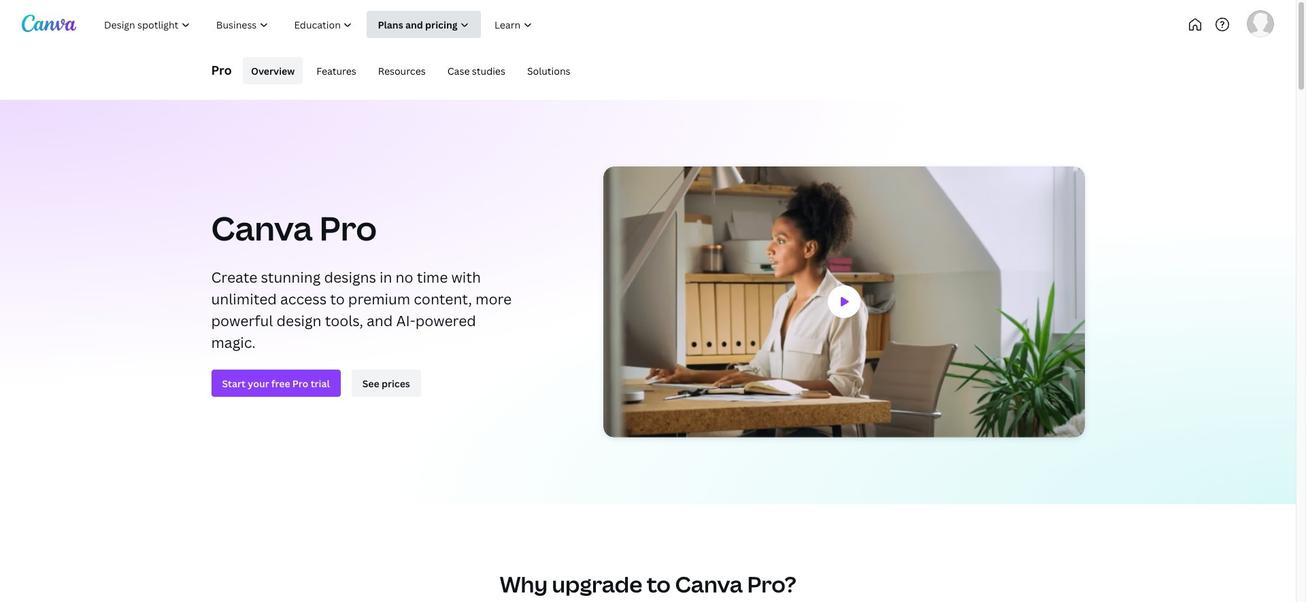 Task type: locate. For each thing, give the bounding box(es) containing it.
menu bar
[[237, 57, 579, 84]]



Task type: vqa. For each thing, say whether or not it's contained in the screenshot.
Top Level Navigation element
yes



Task type: describe. For each thing, give the bounding box(es) containing it.
top level navigation element
[[93, 11, 590, 38]]

video shows a woman typing at a computer, and text on screen: "hey they're multi-tasker. considering upgrading to canva pro?", followed by a series of motion graphics demonstrating canva features for making a video social post. features include video background remover, magic eraser, beatsync, magic write and magic resize. video ends with line of text: "inspired to create? try canva pro for free, today" image
[[603, 167, 1085, 438]]



